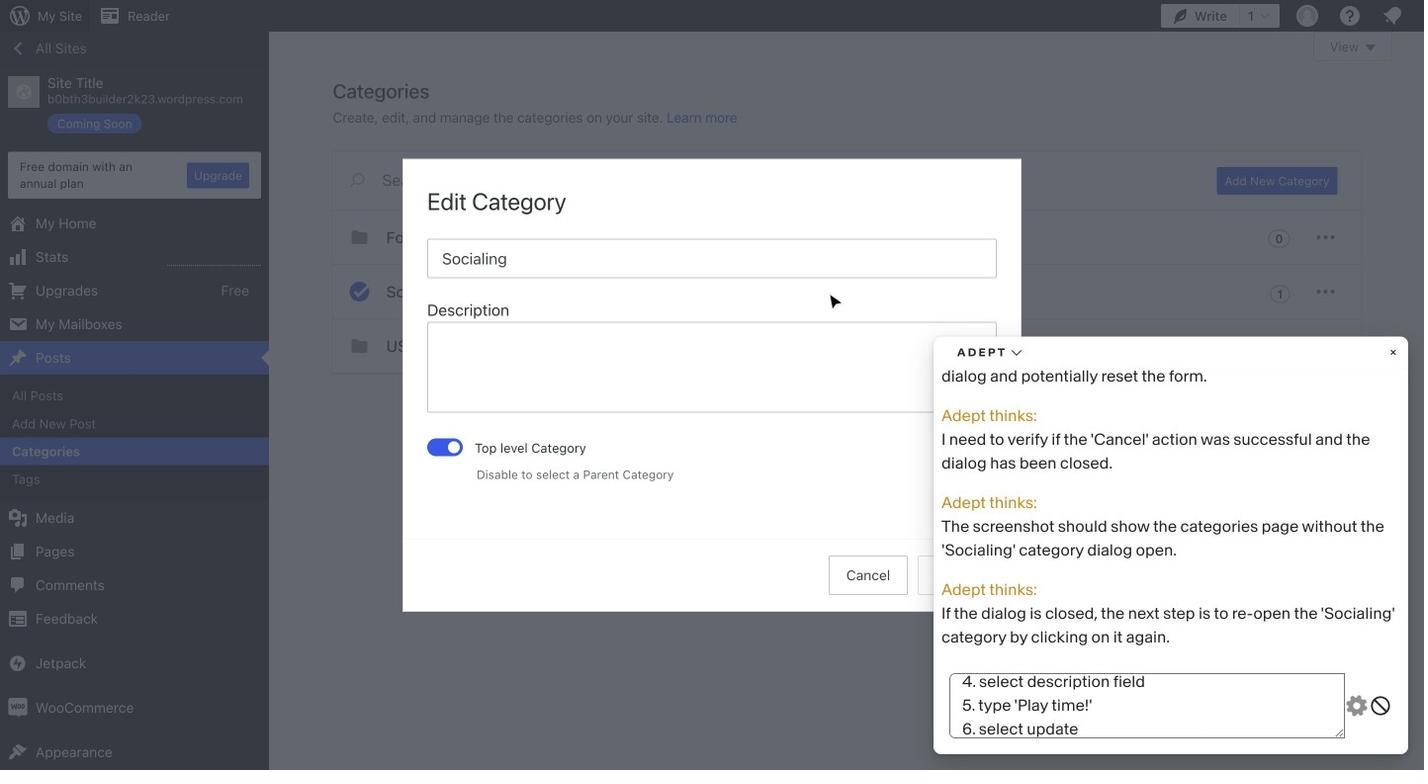 Task type: locate. For each thing, give the bounding box(es) containing it.
None search field
[[333, 151, 1194, 209]]

0 vertical spatial list item
[[1416, 101, 1425, 173]]

3 toggle menu image from the top
[[1315, 334, 1338, 358]]

update your profile, personal settings, and more image
[[1296, 4, 1320, 28]]

toggle menu image
[[1315, 226, 1338, 249], [1315, 280, 1338, 304], [1315, 334, 1338, 358]]

toggle menu image for the usc image
[[1315, 334, 1338, 358]]

row
[[333, 211, 1362, 374]]

None text field
[[427, 322, 997, 413]]

0 vertical spatial toggle menu image
[[1315, 226, 1338, 249]]

highest hourly views 0 image
[[167, 253, 261, 266]]

1 list item from the top
[[1416, 101, 1425, 173]]

1 vertical spatial toggle menu image
[[1315, 280, 1338, 304]]

2 toggle menu image from the top
[[1315, 280, 1338, 304]]

main content
[[333, 32, 1393, 374]]

closed image
[[1367, 45, 1376, 51]]

2 vertical spatial toggle menu image
[[1315, 334, 1338, 358]]

1 vertical spatial list item
[[1416, 204, 1425, 297]]

1 toggle menu image from the top
[[1315, 226, 1338, 249]]

group
[[427, 298, 997, 419]]

img image
[[8, 698, 28, 718]]

dialog
[[404, 160, 1021, 611]]

manage your notifications image
[[1381, 4, 1405, 28]]

list item
[[1416, 101, 1425, 173], [1416, 204, 1425, 297]]



Task type: describe. For each thing, give the bounding box(es) containing it.
New Category Name text field
[[427, 239, 997, 278]]

toggle menu image for the socialing icon
[[1315, 280, 1338, 304]]

folder image
[[348, 226, 372, 249]]

usc image
[[348, 334, 372, 358]]

toggle menu image for folder image at top
[[1315, 226, 1338, 249]]

help image
[[1339, 4, 1363, 28]]

2 list item from the top
[[1416, 204, 1425, 297]]

socialing image
[[348, 280, 372, 304]]



Task type: vqa. For each thing, say whether or not it's contained in the screenshot.
Toggle menu image related to Socialing icon
yes



